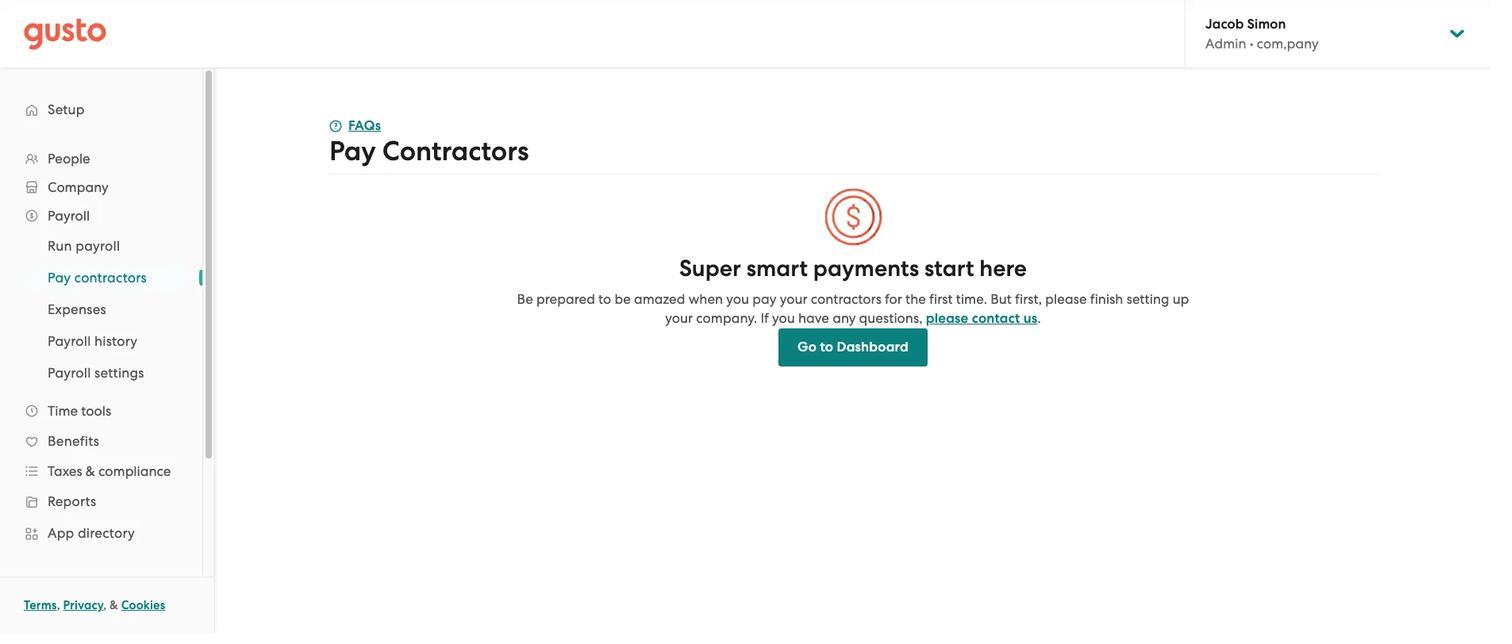 Task type: describe. For each thing, give the bounding box(es) containing it.
any
[[833, 310, 856, 326]]

start
[[925, 255, 974, 283]]

company button
[[16, 173, 187, 202]]

0 horizontal spatial you
[[726, 291, 749, 307]]

contractors
[[382, 135, 529, 167]]

payroll for payroll
[[48, 208, 90, 224]]

company
[[48, 179, 108, 195]]

if
[[761, 310, 769, 326]]

pay contractors link
[[29, 264, 187, 292]]

compliance
[[99, 464, 171, 479]]

super smart payments start here
[[679, 255, 1027, 283]]

cookies button
[[121, 596, 165, 615]]

have
[[798, 310, 829, 326]]

contact
[[972, 310, 1020, 327]]

setup link
[[16, 95, 187, 124]]

terms link
[[24, 598, 57, 613]]

1 horizontal spatial &
[[110, 598, 118, 613]]

setup
[[48, 102, 85, 117]]

contractors inside be prepared to be amazed when you pay your contractors for the first time. but first, please finish setting up your company. if you have any questions,
[[811, 291, 882, 307]]

first,
[[1015, 291, 1042, 307]]

benefits link
[[16, 427, 187, 456]]

be prepared to be amazed when you pay your contractors for the first time. but first, please finish setting up your company. if you have any questions,
[[517, 291, 1189, 326]]

taxes
[[48, 464, 82, 479]]

contractors inside gusto navigation element
[[74, 270, 147, 286]]

us
[[1024, 310, 1038, 327]]

be
[[615, 291, 631, 307]]

company.
[[696, 310, 757, 326]]

questions,
[[859, 310, 923, 326]]

here
[[980, 255, 1027, 283]]

0 vertical spatial your
[[780, 291, 808, 307]]

faqs
[[348, 117, 381, 134]]

reports link
[[16, 487, 187, 516]]

run payroll
[[48, 238, 120, 254]]

amazed
[[634, 291, 685, 307]]

time tools
[[48, 403, 111, 419]]

admin
[[1206, 36, 1247, 52]]

taxes & compliance
[[48, 464, 171, 479]]

benefits
[[48, 433, 99, 449]]

pay
[[753, 291, 777, 307]]

simon
[[1247, 16, 1286, 33]]

to inside be prepared to be amazed when you pay your contractors for the first time. but first, please finish setting up your company. if you have any questions,
[[599, 291, 611, 307]]

terms
[[24, 598, 57, 613]]

but
[[991, 291, 1012, 307]]

privacy
[[63, 598, 103, 613]]

expenses link
[[29, 295, 187, 324]]

run payroll link
[[29, 232, 187, 260]]

reports
[[48, 494, 96, 510]]

•
[[1250, 36, 1254, 52]]

history
[[94, 333, 138, 349]]

& inside the taxes & compliance dropdown button
[[86, 464, 95, 479]]

people
[[48, 151, 90, 167]]

tools
[[81, 403, 111, 419]]



Task type: locate. For each thing, give the bounding box(es) containing it.
to
[[599, 291, 611, 307], [820, 339, 833, 356]]

for
[[885, 291, 902, 307]]

go to dashboard link
[[779, 329, 928, 367]]

1 vertical spatial please
[[926, 310, 969, 327]]

pay down "faqs"
[[329, 135, 376, 167]]

your
[[780, 291, 808, 307], [665, 310, 693, 326]]

1 payroll from the top
[[48, 208, 90, 224]]

expenses
[[48, 302, 106, 317]]

you up company.
[[726, 291, 749, 307]]

payroll history
[[48, 333, 138, 349]]

0 horizontal spatial &
[[86, 464, 95, 479]]

go
[[798, 339, 817, 356]]

1 list from the top
[[0, 144, 202, 633]]

you
[[726, 291, 749, 307], [772, 310, 795, 326]]

1 horizontal spatial pay
[[329, 135, 376, 167]]

1 horizontal spatial contractors
[[811, 291, 882, 307]]

pay contractors
[[329, 135, 529, 167]]

to inside 'link'
[[820, 339, 833, 356]]

0 horizontal spatial your
[[665, 310, 693, 326]]

settings
[[94, 365, 144, 381]]

2 vertical spatial payroll
[[48, 365, 91, 381]]

1 horizontal spatial please
[[1046, 291, 1087, 307]]

0 horizontal spatial contractors
[[74, 270, 147, 286]]

your down amazed
[[665, 310, 693, 326]]

smart
[[747, 255, 808, 283]]

0 vertical spatial pay
[[329, 135, 376, 167]]

please right first,
[[1046, 291, 1087, 307]]

payroll settings link
[[29, 359, 187, 387]]

people button
[[16, 144, 187, 173]]

payroll down expenses
[[48, 333, 91, 349]]

setting
[[1127, 291, 1170, 307]]

1 vertical spatial &
[[110, 598, 118, 613]]

please contact us link
[[926, 310, 1038, 327]]

payroll settings
[[48, 365, 144, 381]]

run
[[48, 238, 72, 254]]

jacob simon admin • com,pany
[[1206, 16, 1319, 52]]

list containing people
[[0, 144, 202, 633]]

& right taxes
[[86, 464, 95, 479]]

first
[[929, 291, 953, 307]]

payroll for payroll settings
[[48, 365, 91, 381]]

0 vertical spatial you
[[726, 291, 749, 307]]

list containing run payroll
[[0, 230, 202, 389]]

pay inside list
[[48, 270, 71, 286]]

directory
[[78, 525, 135, 541]]

payroll for payroll history
[[48, 333, 91, 349]]

0 vertical spatial &
[[86, 464, 95, 479]]

payroll button
[[16, 202, 187, 230]]

, left privacy
[[57, 598, 60, 613]]

0 horizontal spatial to
[[599, 291, 611, 307]]

0 vertical spatial contractors
[[74, 270, 147, 286]]

1 vertical spatial pay
[[48, 270, 71, 286]]

up
[[1173, 291, 1189, 307]]

cookies
[[121, 598, 165, 613]]

super
[[679, 255, 741, 283]]

pay for pay contractors
[[329, 135, 376, 167]]

privacy link
[[63, 598, 103, 613]]

payroll inside dropdown button
[[48, 208, 90, 224]]

time
[[48, 403, 78, 419]]

1 vertical spatial your
[[665, 310, 693, 326]]

please
[[1046, 291, 1087, 307], [926, 310, 969, 327]]

1 vertical spatial to
[[820, 339, 833, 356]]

3 payroll from the top
[[48, 365, 91, 381]]

to right go
[[820, 339, 833, 356]]

payroll
[[76, 238, 120, 254]]

terms , privacy , & cookies
[[24, 598, 165, 613]]

time.
[[956, 291, 987, 307]]

jacob
[[1206, 16, 1244, 33]]

payments
[[813, 255, 919, 283]]

1 horizontal spatial to
[[820, 339, 833, 356]]

1 horizontal spatial ,
[[103, 598, 107, 613]]

time tools button
[[16, 397, 187, 425]]

payroll down company
[[48, 208, 90, 224]]

contractors up any
[[811, 291, 882, 307]]

gusto navigation element
[[0, 68, 202, 633]]

0 horizontal spatial please
[[926, 310, 969, 327]]

please inside be prepared to be amazed when you pay your contractors for the first time. but first, please finish setting up your company. if you have any questions,
[[1046, 291, 1087, 307]]

you right if
[[772, 310, 795, 326]]

app
[[48, 525, 74, 541]]

contractors
[[74, 270, 147, 286], [811, 291, 882, 307]]

pay
[[329, 135, 376, 167], [48, 270, 71, 286]]

pay contractors
[[48, 270, 147, 286]]

0 horizontal spatial ,
[[57, 598, 60, 613]]

payroll
[[48, 208, 90, 224], [48, 333, 91, 349], [48, 365, 91, 381]]

contractors down run payroll link in the left of the page
[[74, 270, 147, 286]]

app directory link
[[16, 519, 187, 548]]

when
[[689, 291, 723, 307]]

0 horizontal spatial pay
[[48, 270, 71, 286]]

to left be
[[599, 291, 611, 307]]

0 vertical spatial please
[[1046, 291, 1087, 307]]

prepared
[[537, 291, 595, 307]]

pay for pay contractors
[[48, 270, 71, 286]]

0 vertical spatial to
[[599, 291, 611, 307]]

1 vertical spatial payroll
[[48, 333, 91, 349]]

1 horizontal spatial your
[[780, 291, 808, 307]]

1 horizontal spatial you
[[772, 310, 795, 326]]

1 , from the left
[[57, 598, 60, 613]]

payroll history link
[[29, 327, 187, 356]]

, left cookies
[[103, 598, 107, 613]]

1 vertical spatial you
[[772, 310, 795, 326]]

pay down run
[[48, 270, 71, 286]]

com,pany
[[1257, 36, 1319, 52]]

payroll up time
[[48, 365, 91, 381]]

& left cookies
[[110, 598, 118, 613]]

dashboard
[[837, 339, 909, 356]]

be
[[517, 291, 533, 307]]

2 payroll from the top
[[48, 333, 91, 349]]

go to dashboard
[[798, 339, 909, 356]]

2 , from the left
[[103, 598, 107, 613]]

list
[[0, 144, 202, 633], [0, 230, 202, 389]]

please contact us .
[[926, 310, 1041, 327]]

1 vertical spatial contractors
[[811, 291, 882, 307]]

your up "have"
[[780, 291, 808, 307]]

2 list from the top
[[0, 230, 202, 389]]

home image
[[24, 18, 106, 50]]

0 vertical spatial payroll
[[48, 208, 90, 224]]

taxes & compliance button
[[16, 457, 187, 486]]

please down first
[[926, 310, 969, 327]]

,
[[57, 598, 60, 613], [103, 598, 107, 613]]

app directory
[[48, 525, 135, 541]]

.
[[1038, 310, 1041, 326]]

illustration of a coin image
[[823, 187, 883, 247]]

faqs button
[[329, 117, 381, 136]]

finish
[[1090, 291, 1123, 307]]

the
[[906, 291, 926, 307]]

&
[[86, 464, 95, 479], [110, 598, 118, 613]]



Task type: vqa. For each thing, say whether or not it's contained in the screenshot.
first
yes



